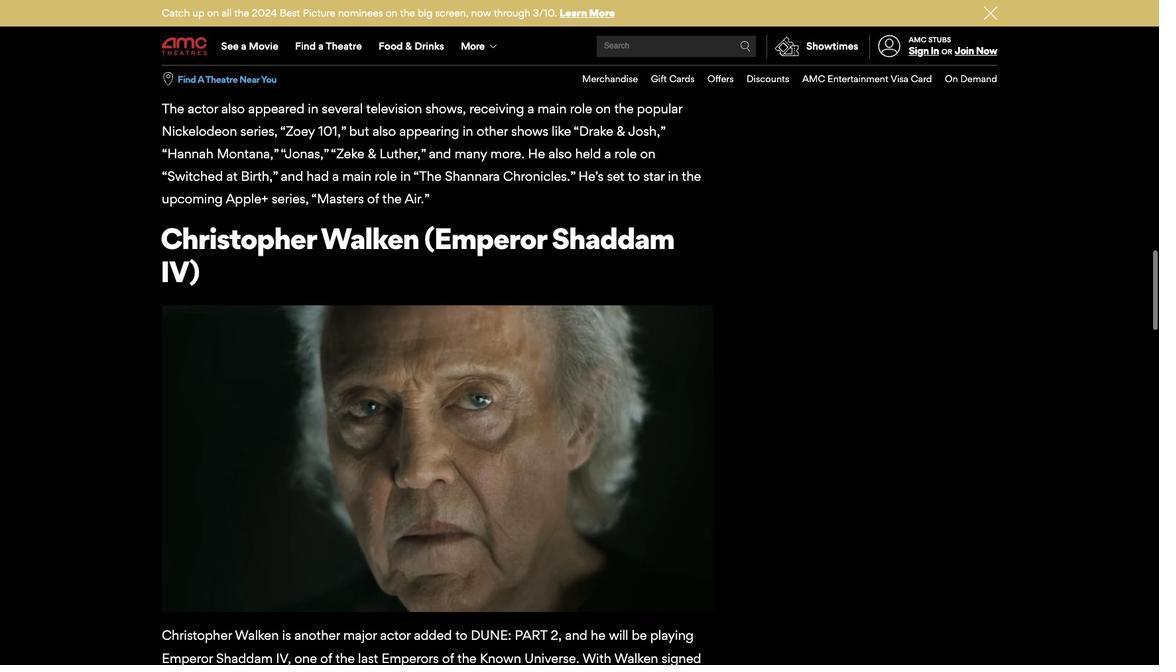 Task type: locate. For each thing, give the bounding box(es) containing it.
find left in
[[178, 73, 196, 85]]

on demand link
[[932, 66, 997, 93]]

on
[[945, 73, 958, 84]]

sign in button
[[909, 45, 939, 57]]

0 vertical spatial to
[[628, 169, 640, 184]]

a right time
[[198, 73, 204, 85]]

0 vertical spatial shaddam
[[552, 221, 674, 257]]

his right over
[[527, 0, 543, 14]]

1 horizontal spatial amc
[[909, 35, 927, 44]]

demand
[[961, 73, 997, 84]]

a inside button
[[198, 73, 204, 85]]

to
[[628, 169, 640, 184], [455, 628, 468, 644]]

amc
[[909, 35, 927, 44], [802, 73, 825, 84]]

more. inside butler has appeared in a variety of movies and tv shows over his years in the business. in 2022, he gained critical acclaim for his portrayal of elvis presley in the film elvis. aside from that, butler has appeared in such films as dude, the dead don't die, once upon a time in hollywood and more.
[[329, 66, 364, 82]]

of
[[351, 0, 363, 14], [450, 21, 462, 36], [367, 191, 379, 207], [320, 651, 332, 666], [442, 651, 454, 666]]

butler up in
[[192, 43, 227, 59]]

the left big
[[400, 7, 415, 19]]

now
[[471, 7, 491, 19]]

to right set at top
[[628, 169, 640, 184]]

3/10.
[[533, 7, 557, 19]]

0 vertical spatial more
[[589, 7, 615, 19]]

1 vertical spatial walken
[[235, 628, 279, 644]]

he left will
[[591, 628, 606, 644]]

role down "luther,""
[[375, 169, 397, 184]]

0 horizontal spatial shaddam
[[216, 651, 273, 666]]

more inside 'button'
[[461, 40, 484, 52]]

0 vertical spatial more.
[[329, 66, 364, 82]]

menu containing more
[[162, 28, 997, 65]]

1 horizontal spatial role
[[570, 100, 592, 116]]

of right "masters
[[367, 191, 379, 207]]

amc down showtimes "link"
[[802, 73, 825, 84]]

1 vertical spatial to
[[455, 628, 468, 644]]

0 vertical spatial a
[[674, 43, 683, 59]]

1 vertical spatial shows
[[511, 123, 548, 139]]

receiving
[[470, 100, 524, 116]]

0 horizontal spatial amc
[[802, 73, 825, 84]]

the up film
[[595, 0, 614, 14]]

actor inside 'the actor also appeared in several television shows, receiving a main role on the popular nickelodeon series, "zoey 101," but also appearing in other shows like "drake & josh," "hannah montana," "jonas," "zeke & luther," and many more. he also held a role on "switched at birth," and had a main role in "the shannara chronicles." he's set to star in the upcoming apple+ series, "masters of the air."'
[[188, 100, 218, 116]]

find a theatre
[[295, 40, 362, 52]]

has left all
[[200, 0, 221, 14]]

0 horizontal spatial walken
[[235, 628, 279, 644]]

1 vertical spatial theatre
[[205, 73, 238, 85]]

more. down other
[[491, 146, 525, 162]]

1 horizontal spatial &
[[405, 40, 412, 52]]

acclaim
[[306, 21, 352, 36]]

1 vertical spatial in
[[931, 45, 939, 57]]

more up film
[[589, 7, 615, 19]]

actor up the emperors
[[380, 628, 411, 644]]

1 vertical spatial amc
[[802, 73, 825, 84]]

shows inside butler has appeared in a variety of movies and tv shows over his years in the business. in 2022, he gained critical acclaim for his portrayal of elvis presley in the film elvis. aside from that, butler has appeared in such films as dude, the dead don't die, once upon a time in hollywood and more.
[[457, 0, 494, 14]]

montana,"
[[217, 146, 278, 162]]

a right see
[[241, 40, 247, 52]]

amc for visa
[[802, 73, 825, 84]]

join now button
[[955, 45, 997, 57]]

1 vertical spatial a
[[198, 73, 204, 85]]

0 vertical spatial also
[[221, 100, 245, 116]]

he inside butler has appeared in a variety of movies and tv shows over his years in the business. in 2022, he gained critical acclaim for his portrayal of elvis presley in the film elvis. aside from that, butler has appeared in such films as dude, the dead don't die, once upon a time in hollywood and more.
[[201, 21, 216, 36]]

1 horizontal spatial actor
[[380, 628, 411, 644]]

big
[[418, 7, 433, 19]]

1 vertical spatial role
[[615, 146, 637, 162]]

menu down learn
[[162, 28, 997, 65]]

shows
[[457, 0, 494, 14], [511, 123, 548, 139]]

he inside christopher walken is another major actor added to dune: part 2, and he will be playing emperor shaddam iv, one of the last emperors of the known universe. with walken signe
[[591, 628, 606, 644]]

0 vertical spatial theatre
[[326, 40, 362, 52]]

1 horizontal spatial in
[[931, 45, 939, 57]]

1 vertical spatial more.
[[491, 146, 525, 162]]

near
[[239, 73, 259, 85]]

a down acclaim
[[318, 40, 324, 52]]

also down find a theatre near you button
[[221, 100, 245, 116]]

more.
[[329, 66, 364, 82], [491, 146, 525, 162]]

the
[[450, 43, 475, 59]]

amc inside the amc stubs sign in or join now
[[909, 35, 927, 44]]

from
[[681, 21, 709, 36]]

in left the or
[[931, 45, 939, 57]]

appeared up gained
[[224, 0, 280, 14]]

on down josh,"
[[640, 146, 656, 162]]

amc logo image
[[162, 37, 208, 55], [162, 37, 208, 55]]

1 vertical spatial find
[[178, 73, 196, 85]]

0 horizontal spatial he
[[201, 21, 216, 36]]

main down "zeke
[[342, 169, 371, 184]]

he
[[201, 21, 216, 36], [591, 628, 606, 644]]

0 horizontal spatial his
[[375, 21, 391, 36]]

0 vertical spatial christopher
[[160, 221, 316, 257]]

find
[[295, 40, 316, 52], [178, 73, 196, 85]]

a left variety
[[298, 0, 304, 14]]

find for find a theatre near you
[[178, 73, 196, 85]]

1 vertical spatial series,
[[272, 191, 309, 207]]

& left josh,"
[[617, 123, 625, 139]]

iv)
[[160, 254, 199, 290]]

also down like
[[549, 146, 572, 162]]

a inside find a theatre link
[[318, 40, 324, 52]]

through
[[494, 7, 531, 19]]

& right as
[[405, 40, 412, 52]]

another
[[294, 628, 340, 644]]

0 horizontal spatial theatre
[[205, 73, 238, 85]]

1 vertical spatial butler
[[192, 43, 227, 59]]

2 vertical spatial &
[[368, 146, 376, 162]]

and down appearing
[[429, 146, 451, 162]]

and up 'portrayal'
[[412, 0, 434, 14]]

1 horizontal spatial theatre
[[326, 40, 362, 52]]

1 horizontal spatial find
[[295, 40, 316, 52]]

0 vertical spatial actor
[[188, 100, 218, 116]]

card
[[911, 73, 932, 84]]

1 horizontal spatial more
[[589, 7, 615, 19]]

dead
[[478, 43, 515, 59]]

menu down the showtimes image
[[569, 66, 997, 93]]

series,
[[240, 123, 278, 139], [272, 191, 309, 207]]

in
[[675, 0, 686, 14], [931, 45, 939, 57]]

now
[[976, 45, 997, 57]]

iv,
[[276, 651, 291, 666]]

1 vertical spatial actor
[[380, 628, 411, 644]]

hollywood
[[214, 66, 300, 82]]

0 horizontal spatial actor
[[188, 100, 218, 116]]

shows inside 'the actor also appeared in several television shows, receiving a main role on the popular nickelodeon series, "zoey 101," but also appearing in other shows like "drake & josh," "hannah montana," "jonas," "zeke & luther," and many more. he also held a role on "switched at birth," and had a main role in "the shannara chronicles." he's set to star in the upcoming apple+ series, "masters of the air."'
[[511, 123, 548, 139]]

the left "air.""
[[382, 191, 402, 207]]

role up set at top
[[615, 146, 637, 162]]

find inside button
[[178, 73, 196, 85]]

cookie consent banner dialog
[[0, 630, 1159, 666]]

1 vertical spatial he
[[591, 628, 606, 644]]

part
[[515, 628, 547, 644]]

you
[[261, 73, 277, 85]]

more. inside 'the actor also appeared in several television shows, receiving a main role on the popular nickelodeon series, "zoey 101," but also appearing in other shows like "drake & josh," "hannah montana," "jonas," "zeke & luther," and many more. he also held a role on "switched at birth," and had a main role in "the shannara chronicles." he's set to star in the upcoming apple+ series, "masters of the air."'
[[491, 146, 525, 162]]

to right added
[[455, 628, 468, 644]]

once
[[591, 43, 630, 59]]

0 horizontal spatial main
[[342, 169, 371, 184]]

he's
[[578, 169, 604, 184]]

0 horizontal spatial in
[[675, 0, 686, 14]]

find down critical
[[295, 40, 316, 52]]

1 vertical spatial has
[[231, 43, 251, 59]]

1 horizontal spatial a
[[674, 43, 683, 59]]

christopher inside christopher walken is another major actor added to dune: part 2, and he will be playing emperor shaddam iv, one of the last emperors of the known universe. with walken signe
[[162, 628, 232, 644]]

1 vertical spatial menu
[[569, 66, 997, 93]]

walken down be
[[614, 651, 658, 666]]

the down dune:
[[457, 651, 477, 666]]

and inside christopher walken is another major actor added to dune: part 2, and he will be playing emperor shaddam iv, one of the last emperors of the known universe. with walken signe
[[565, 628, 588, 644]]

walken left is
[[235, 628, 279, 644]]

2024
[[252, 7, 277, 19]]

shows up the elvis
[[457, 0, 494, 14]]

dune:
[[471, 628, 512, 644]]

merchandise
[[582, 73, 638, 84]]

upcoming
[[162, 191, 223, 207]]

and
[[412, 0, 434, 14], [304, 66, 326, 82], [429, 146, 451, 162], [281, 169, 303, 184], [565, 628, 588, 644]]

2 horizontal spatial &
[[617, 123, 625, 139]]

1 horizontal spatial he
[[591, 628, 606, 644]]

has
[[200, 0, 221, 14], [231, 43, 251, 59]]

walken inside christopher walken (emperor shaddam iv)
[[321, 221, 419, 257]]

2,
[[551, 628, 562, 644]]

discounts link
[[734, 66, 790, 93]]

more. down such
[[329, 66, 364, 82]]

0 horizontal spatial role
[[375, 169, 397, 184]]

0 vertical spatial &
[[405, 40, 412, 52]]

a right receiving
[[528, 100, 534, 116]]

1 vertical spatial appeared
[[254, 43, 311, 59]]

shaddam left iv,
[[216, 651, 273, 666]]

a inside butler has appeared in a variety of movies and tv shows over his years in the business. in 2022, he gained critical acclaim for his portrayal of elvis presley in the film elvis. aside from that, butler has appeared in such films as dude, the dead don't die, once upon a time in hollywood and more.
[[674, 43, 683, 59]]

screen,
[[435, 7, 469, 19]]

and right the 2,
[[565, 628, 588, 644]]

& right "zeke
[[368, 146, 376, 162]]

he down up
[[201, 21, 216, 36]]

the left last
[[336, 651, 355, 666]]

amc stubs sign in or join now
[[909, 35, 997, 57]]

2 vertical spatial appeared
[[248, 100, 305, 116]]

0 vertical spatial has
[[200, 0, 221, 14]]

appeared down the you
[[248, 100, 305, 116]]

a right upon
[[674, 43, 683, 59]]

actor up nickelodeon
[[188, 100, 218, 116]]

2 horizontal spatial also
[[549, 146, 572, 162]]

showtimes image
[[767, 34, 806, 58]]

in up film
[[581, 0, 591, 14]]

0 vertical spatial walken
[[321, 221, 419, 257]]

&
[[405, 40, 412, 52], [617, 123, 625, 139], [368, 146, 376, 162]]

in inside butler has appeared in a variety of movies and tv shows over his years in the business. in 2022, he gained critical acclaim for his portrayal of elvis presley in the film elvis. aside from that, butler has appeared in such films as dude, the dead don't die, once upon a time in hollywood and more.
[[675, 0, 686, 14]]

time
[[162, 66, 193, 82]]

role up "drake
[[570, 100, 592, 116]]

see a movie link
[[213, 28, 287, 65]]

in left such
[[314, 43, 324, 59]]

0 vertical spatial series,
[[240, 123, 278, 139]]

christopher inside christopher walken (emperor shaddam iv)
[[160, 221, 316, 257]]

in up "many"
[[463, 123, 473, 139]]

more down the elvis
[[461, 40, 484, 52]]

1 horizontal spatial his
[[527, 0, 543, 14]]

dude,
[[407, 43, 447, 59]]

all
[[222, 7, 232, 19]]

appeared down critical
[[254, 43, 311, 59]]

walken down "masters
[[321, 221, 419, 257]]

0 vertical spatial menu
[[162, 28, 997, 65]]

of inside 'the actor also appeared in several television shows, receiving a main role on the popular nickelodeon series, "zoey 101," but also appearing in other shows like "drake & josh," "hannah montana," "jonas," "zeke & luther," and many more. he also held a role on "switched at birth," and had a main role in "the shannara chronicles." he's set to star in the upcoming apple+ series, "masters of the air."'
[[367, 191, 379, 207]]

shaddam
[[552, 221, 674, 257], [216, 651, 273, 666]]

to inside 'the actor also appeared in several television shows, receiving a main role on the popular nickelodeon series, "zoey 101," but also appearing in other shows like "drake & josh," "hannah montana," "jonas," "zeke & luther," and many more. he also held a role on "switched at birth," and had a main role in "the shannara chronicles." he's set to star in the upcoming apple+ series, "masters of the air."'
[[628, 169, 640, 184]]

1 vertical spatial his
[[375, 21, 391, 36]]

1 horizontal spatial to
[[628, 169, 640, 184]]

luther,"
[[380, 146, 426, 162]]

2 horizontal spatial walken
[[614, 651, 658, 666]]

menu
[[162, 28, 997, 65], [569, 66, 997, 93]]

christopher down apple+
[[160, 221, 316, 257]]

or
[[942, 47, 952, 56]]

series, up montana,"
[[240, 123, 278, 139]]

christopher up the emperor
[[162, 628, 232, 644]]

0 horizontal spatial also
[[221, 100, 245, 116]]

in up from
[[675, 0, 686, 14]]

1 horizontal spatial main
[[538, 100, 567, 116]]

in up "zoey
[[308, 100, 319, 116]]

1 horizontal spatial shows
[[511, 123, 548, 139]]

0 horizontal spatial more
[[461, 40, 484, 52]]

1 vertical spatial shaddam
[[216, 651, 273, 666]]

0 horizontal spatial more.
[[329, 66, 364, 82]]

nickelodeon
[[162, 123, 237, 139]]

merchandise link
[[569, 66, 638, 93]]

set
[[607, 169, 625, 184]]

0 horizontal spatial to
[[455, 628, 468, 644]]

major
[[343, 628, 377, 644]]

find a theatre near you button
[[178, 73, 277, 86]]

0 horizontal spatial shows
[[457, 0, 494, 14]]

the right all
[[234, 7, 249, 19]]

amc up sign
[[909, 35, 927, 44]]

1 vertical spatial christopher
[[162, 628, 232, 644]]

a inside see a movie link
[[241, 40, 247, 52]]

0 horizontal spatial has
[[200, 0, 221, 14]]

find inside 'menu'
[[295, 40, 316, 52]]

0 horizontal spatial find
[[178, 73, 196, 85]]

1 horizontal spatial more.
[[491, 146, 525, 162]]

find for find a theatre
[[295, 40, 316, 52]]

1 horizontal spatial walken
[[321, 221, 419, 257]]

has down gained
[[231, 43, 251, 59]]

actor inside christopher walken is another major actor added to dune: part 2, and he will be playing emperor shaddam iv, one of the last emperors of the known universe. with walken signe
[[380, 628, 411, 644]]

also down television
[[373, 123, 396, 139]]

shaddam down set at top
[[552, 221, 674, 257]]

0 vertical spatial find
[[295, 40, 316, 52]]

user profile image
[[871, 35, 908, 57]]

his down the catch up on all the 2024 best picture nominees on the big screen, now through 3/10. learn more
[[375, 21, 391, 36]]

main up like
[[538, 100, 567, 116]]

0 vertical spatial amc
[[909, 35, 927, 44]]

shows,
[[426, 100, 466, 116]]

0 vertical spatial he
[[201, 21, 216, 36]]

1 vertical spatial main
[[342, 169, 371, 184]]

of up "for"
[[351, 0, 363, 14]]

1 horizontal spatial also
[[373, 123, 396, 139]]

his
[[527, 0, 543, 14], [375, 21, 391, 36]]

"zeke
[[331, 146, 365, 162]]

0 vertical spatial shows
[[457, 0, 494, 14]]

1 horizontal spatial shaddam
[[552, 221, 674, 257]]

butler up 2022,
[[162, 0, 197, 14]]

2 vertical spatial walken
[[614, 651, 658, 666]]

theatre left near
[[205, 73, 238, 85]]

gift
[[651, 73, 667, 84]]

a
[[674, 43, 683, 59], [198, 73, 204, 85]]

series, down had
[[272, 191, 309, 207]]

0 vertical spatial in
[[675, 0, 686, 14]]

shows up he at the top left of the page
[[511, 123, 548, 139]]

0 horizontal spatial a
[[198, 73, 204, 85]]

over
[[497, 0, 523, 14]]

tv
[[437, 0, 454, 14]]

movies
[[366, 0, 408, 14]]

1 vertical spatial more
[[461, 40, 484, 52]]

sign in or join amc stubs element
[[869, 28, 997, 65]]

theatre down acclaim
[[326, 40, 362, 52]]

business.
[[617, 0, 672, 14]]

theatre inside button
[[205, 73, 238, 85]]

learn
[[560, 7, 587, 19]]



Task type: vqa. For each thing, say whether or not it's contained in the screenshot.
popular at the right of the page
yes



Task type: describe. For each thing, give the bounding box(es) containing it.
christopher for christopher walken is another major actor added to dune: part 2, and he will be playing emperor shaddam iv, one of the last emperors of the known universe. with walken signe
[[162, 628, 232, 644]]

discounts
[[747, 73, 790, 84]]

2 vertical spatial also
[[549, 146, 572, 162]]

movie
[[249, 40, 278, 52]]

submit search icon image
[[740, 41, 751, 52]]

critical
[[263, 21, 303, 36]]

popular
[[637, 100, 682, 116]]

years
[[546, 0, 577, 14]]

amc for sign
[[909, 35, 927, 44]]

0 horizontal spatial &
[[368, 146, 376, 162]]

0 vertical spatial main
[[538, 100, 567, 116]]

search the AMC website text field
[[602, 41, 740, 51]]

that,
[[162, 43, 189, 59]]

and down find a theatre link
[[304, 66, 326, 82]]

0 vertical spatial appeared
[[224, 0, 280, 14]]

as
[[391, 43, 403, 59]]

more button
[[453, 28, 508, 65]]

shaddam inside christopher walken (emperor shaddam iv)
[[552, 221, 674, 257]]

to inside christopher walken is another major actor added to dune: part 2, and he will be playing emperor shaddam iv, one of the last emperors of the known universe. with walken signe
[[455, 628, 468, 644]]

2 vertical spatial role
[[375, 169, 397, 184]]

the down learn
[[555, 21, 575, 36]]

on up "drake
[[596, 100, 611, 116]]

gift cards link
[[638, 66, 695, 93]]

in right the star
[[668, 169, 679, 184]]

theatre for a
[[326, 40, 362, 52]]

drinks
[[415, 40, 444, 52]]

"hannah
[[162, 146, 214, 162]]

0 vertical spatial role
[[570, 100, 592, 116]]

one
[[295, 651, 317, 666]]

"masters
[[311, 191, 364, 207]]

portrayal
[[394, 21, 447, 36]]

on left all
[[207, 7, 219, 19]]

theatre for a
[[205, 73, 238, 85]]

elvis
[[465, 21, 492, 36]]

but
[[349, 123, 369, 139]]

food & drinks
[[379, 40, 444, 52]]

a right had
[[332, 169, 339, 184]]

nominees
[[338, 7, 383, 19]]

"switched
[[162, 169, 223, 184]]

menu containing merchandise
[[569, 66, 997, 93]]

walken for is
[[235, 628, 279, 644]]

in down 3/10.
[[541, 21, 552, 36]]

butler has appeared in a variety of movies and tv shows over his years in the business. in 2022, he gained critical acclaim for his portrayal of elvis presley in the film elvis. aside from that, butler has appeared in such films as dude, the dead don't die, once upon a time in hollywood and more.
[[162, 0, 709, 82]]

emperors
[[382, 651, 439, 666]]

picture
[[303, 7, 335, 19]]

of down screen,
[[450, 21, 462, 36]]

amc entertainment visa card
[[802, 73, 932, 84]]

be
[[632, 628, 647, 644]]

stubs
[[928, 35, 951, 44]]

of right one
[[320, 651, 332, 666]]

apple+
[[226, 191, 268, 207]]

christopher walken is another major actor added to dune: part 2, and he will be playing emperor shaddam iv, one of the last emperors of the known universe. with walken signe
[[162, 628, 702, 666]]

in left the "the
[[400, 169, 411, 184]]

of down added
[[442, 651, 454, 666]]

on demand
[[945, 73, 997, 84]]

food
[[379, 40, 403, 52]]

many
[[455, 146, 487, 162]]

the up josh,"
[[614, 100, 634, 116]]

at
[[226, 169, 238, 184]]

the
[[162, 100, 184, 116]]

in up critical
[[284, 0, 294, 14]]

find a theatre near you
[[178, 73, 277, 85]]

amc entertainment visa card link
[[790, 66, 932, 93]]

emperor
[[162, 651, 213, 666]]

is
[[282, 628, 291, 644]]

added
[[414, 628, 452, 644]]

held
[[575, 146, 601, 162]]

1 vertical spatial &
[[617, 123, 625, 139]]

a right the held
[[605, 146, 611, 162]]

die,
[[563, 43, 587, 59]]

upon
[[633, 43, 671, 59]]

find a theatre link
[[287, 28, 370, 65]]

join
[[955, 45, 974, 57]]

and left had
[[281, 169, 303, 184]]

see a movie
[[221, 40, 278, 52]]

food & drinks link
[[370, 28, 453, 65]]

appeared inside 'the actor also appeared in several television shows, receiving a main role on the popular nickelodeon series, "zoey 101," but also appearing in other shows like "drake & josh," "hannah montana," "jonas," "zeke & luther," and many more. he also held a role on "switched at birth," and had a main role in "the shannara chronicles." he's set to star in the upcoming apple+ series, "masters of the air."'
[[248, 100, 305, 116]]

sign
[[909, 45, 929, 57]]

1 horizontal spatial has
[[231, 43, 251, 59]]

star
[[643, 169, 665, 184]]

gained
[[219, 21, 260, 36]]

had
[[307, 169, 329, 184]]

shaddam inside christopher walken is another major actor added to dune: part 2, and he will be playing emperor shaddam iv, one of the last emperors of the known universe. with walken signe
[[216, 651, 273, 666]]

& inside 'menu'
[[405, 40, 412, 52]]

other
[[477, 123, 508, 139]]

entertainment
[[828, 73, 889, 84]]

elvis.
[[603, 21, 641, 36]]

chronicles."
[[503, 169, 575, 184]]

aside
[[644, 21, 677, 36]]

learn more link
[[560, 7, 615, 19]]

best
[[280, 7, 300, 19]]

visa
[[891, 73, 909, 84]]

"jonas,"
[[281, 146, 328, 162]]

walken for (emperor
[[321, 221, 419, 257]]

variety
[[308, 0, 347, 14]]

universe.
[[525, 651, 579, 666]]

the right the star
[[682, 169, 701, 184]]

in inside the amc stubs sign in or join now
[[931, 45, 939, 57]]

christopher for christopher walken (emperor shaddam iv)
[[160, 221, 316, 257]]

for
[[355, 21, 371, 36]]

0 vertical spatial butler
[[162, 0, 197, 14]]

christopher walken (emperor shaddam iv)
[[160, 221, 674, 290]]

up
[[192, 7, 205, 19]]

0 vertical spatial his
[[527, 0, 543, 14]]

on right nominees
[[386, 7, 398, 19]]

air."
[[405, 191, 430, 207]]

gift cards
[[651, 73, 695, 84]]

such
[[328, 43, 356, 59]]

television
[[366, 100, 422, 116]]

in
[[197, 66, 211, 82]]

a inside butler has appeared in a variety of movies and tv shows over his years in the business. in 2022, he gained critical acclaim for his portrayal of elvis presley in the film elvis. aside from that, butler has appeared in such films as dude, the dead don't die, once upon a time in hollywood and more.
[[298, 0, 304, 14]]

presley
[[496, 21, 538, 36]]

catch up on all the 2024 best picture nominees on the big screen, now through 3/10. learn more
[[162, 7, 615, 19]]

101,"
[[318, 123, 346, 139]]

2 horizontal spatial role
[[615, 146, 637, 162]]

1 vertical spatial also
[[373, 123, 396, 139]]



